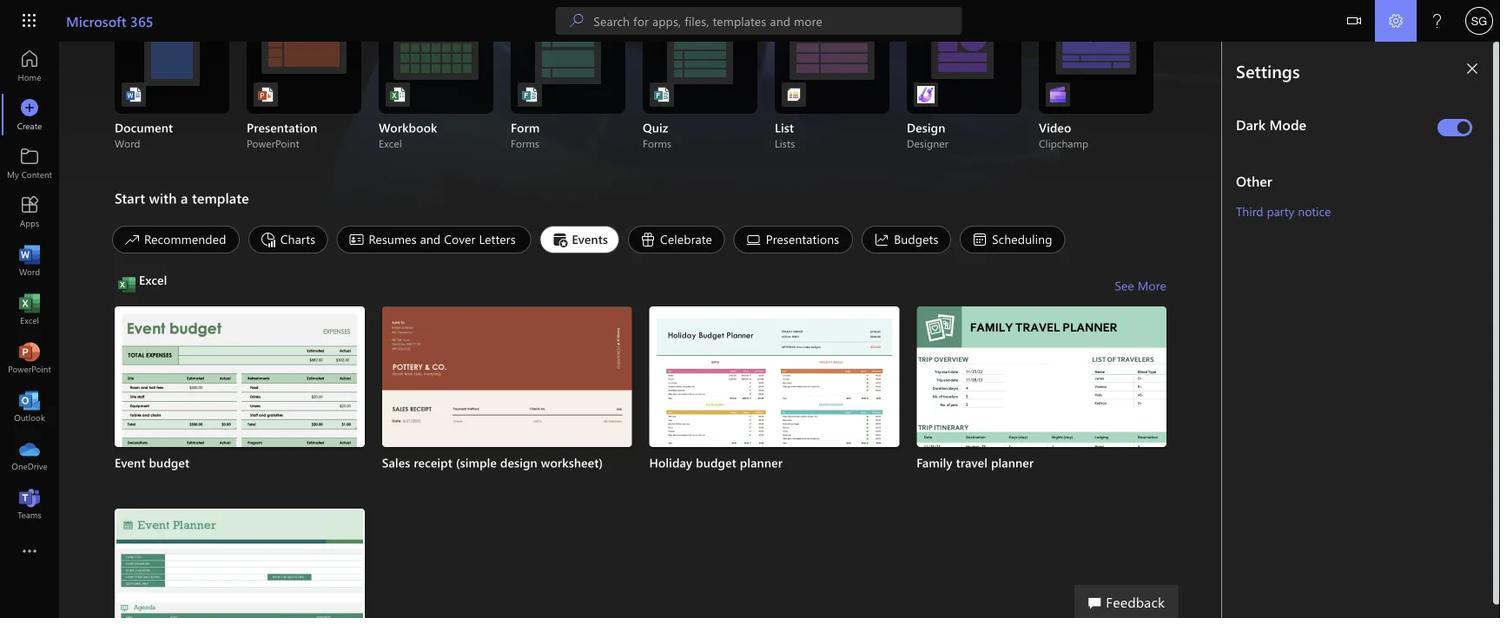 Task type: vqa. For each thing, say whether or not it's contained in the screenshot.
party
yes



Task type: describe. For each thing, give the bounding box(es) containing it.
start with a template
[[115, 189, 249, 207]]

budgets element
[[862, 226, 952, 254]]

third party notice link
[[1236, 203, 1331, 219]]

see more link
[[1115, 272, 1167, 300]]

scheduling
[[992, 231, 1053, 247]]

other element
[[1236, 171, 1480, 190]]

feedback
[[1106, 593, 1165, 611]]

sales receipt (simple design worksheet)
[[382, 455, 603, 471]]

lists list image
[[785, 86, 803, 103]]

with
[[149, 189, 177, 207]]

mode
[[1270, 115, 1307, 133]]

charts
[[280, 231, 316, 247]]

family travel planner
[[917, 455, 1034, 471]]

document word
[[115, 119, 173, 150]]

event budget image
[[115, 307, 365, 500]]

template
[[192, 189, 249, 207]]

presentations tab
[[730, 226, 858, 254]]

scheduling tab
[[956, 226, 1070, 254]]

design
[[907, 119, 946, 136]]

celebrate tab
[[624, 226, 730, 254]]

third
[[1236, 203, 1264, 219]]

event budget link element
[[115, 454, 365, 472]]

event budget list item
[[115, 307, 365, 502]]

resumes
[[369, 231, 417, 247]]

event planner and timeline image
[[115, 509, 365, 619]]

worksheet)
[[541, 455, 603, 471]]

word
[[115, 136, 140, 150]]

events tab
[[536, 226, 624, 254]]

settings
[[1236, 59, 1300, 82]]

presentations element
[[734, 226, 853, 254]]

scheduling element
[[960, 226, 1066, 254]]

document
[[115, 119, 173, 136]]

forms for form
[[511, 136, 540, 150]]

resumes and cover letters tab
[[332, 226, 536, 254]]

recommended element
[[112, 226, 240, 254]]

design designer
[[907, 119, 949, 150]]

dark
[[1236, 115, 1266, 133]]

outlook image
[[21, 398, 38, 415]]

celebrate element
[[628, 226, 725, 254]]

family travel planner list item
[[917, 307, 1167, 502]]

recommended
[[144, 231, 226, 247]]

budgets
[[894, 231, 939, 247]]

excel inside excel dropdown button
[[139, 272, 167, 288]]

apps image
[[21, 203, 38, 221]]

word document image
[[125, 86, 142, 103]]

teams image
[[21, 495, 38, 513]]

holiday
[[649, 455, 693, 471]]

more
[[1138, 278, 1167, 294]]

charts element
[[248, 226, 328, 254]]

view more apps image
[[21, 544, 38, 561]]

2 settings region from the left
[[1223, 42, 1501, 619]]


[[1348, 14, 1362, 28]]

family travel planner link element
[[917, 454, 1167, 472]]

365
[[130, 11, 154, 30]]

excel button
[[115, 272, 171, 300]]

(simple
[[456, 455, 497, 471]]

microsoft 365 banner
[[0, 0, 1501, 45]]

tab list containing recommended
[[108, 226, 1167, 254]]

sales
[[382, 455, 410, 471]]

presentations
[[766, 231, 840, 247]]

event budget
[[115, 455, 190, 471]]

microsoft
[[66, 11, 127, 30]]

workbook excel
[[379, 119, 438, 150]]

forms survey image
[[521, 86, 539, 103]]

charts tab
[[244, 226, 332, 254]]

 button
[[1334, 0, 1375, 45]]

holiday budget planner list item
[[649, 307, 900, 502]]

feedback button
[[1075, 586, 1179, 619]]

celebrate
[[660, 231, 712, 247]]

new quiz image
[[653, 86, 671, 103]]

Search box. Suggestions appear as you type. search field
[[594, 7, 962, 35]]

excel inside workbook excel
[[379, 136, 402, 150]]

sg button
[[1459, 0, 1501, 42]]

my content image
[[21, 155, 38, 172]]



Task type: locate. For each thing, give the bounding box(es) containing it.
family travel planner image
[[917, 307, 1167, 500]]

third party notice
[[1236, 203, 1331, 219]]

budget for holiday
[[696, 455, 737, 471]]

cover
[[444, 231, 476, 247]]

start
[[115, 189, 145, 207]]

forms down the form
[[511, 136, 540, 150]]

receipt
[[414, 455, 453, 471]]

party
[[1267, 203, 1295, 219]]

1 horizontal spatial budget
[[696, 455, 737, 471]]

home image
[[21, 57, 38, 75]]

powerpoint image
[[21, 349, 38, 367]]

excel image
[[663, 415, 681, 432]]

excel workbook image
[[389, 86, 407, 103]]

0 horizontal spatial budget
[[149, 455, 190, 471]]

quiz forms
[[643, 119, 672, 150]]

excel
[[379, 136, 402, 150], [139, 272, 167, 288]]

budget inside 'element'
[[696, 455, 737, 471]]

1 planner from the left
[[740, 455, 783, 471]]

1 settings region from the left
[[1170, 42, 1501, 619]]

holiday budget planner link element
[[649, 454, 900, 472]]

presentation powerpoint
[[247, 119, 317, 150]]

video
[[1039, 119, 1072, 136]]

2 forms from the left
[[643, 136, 672, 150]]

dark mode
[[1236, 115, 1307, 133]]

1 budget from the left
[[149, 455, 190, 471]]

forms
[[511, 136, 540, 150], [643, 136, 672, 150]]

planner for family travel planner
[[991, 455, 1034, 471]]

a
[[181, 189, 188, 207]]

1 vertical spatial excel
[[139, 272, 167, 288]]

powerpoint
[[247, 136, 299, 150]]

lists
[[775, 136, 795, 150]]

list
[[115, 307, 1167, 619]]

2 budget from the left
[[696, 455, 737, 471]]

events element
[[540, 226, 620, 254]]

holiday budget planner image
[[649, 307, 900, 500]]

budgets tab
[[858, 226, 956, 254]]

none search field inside microsoft 365 banner
[[556, 7, 962, 35]]

microsoft 365
[[66, 11, 154, 30]]

list
[[775, 119, 794, 136]]

None search field
[[556, 7, 962, 35]]

workbook
[[379, 119, 438, 136]]

travel
[[956, 455, 988, 471]]

and
[[420, 231, 441, 247]]

see more
[[1115, 278, 1167, 294]]

video clipchamp
[[1039, 119, 1089, 150]]

tab list
[[108, 226, 1167, 254]]

0 horizontal spatial forms
[[511, 136, 540, 150]]

forms for quiz
[[643, 136, 672, 150]]

powerpoint presentation image
[[257, 86, 275, 103]]

1 horizontal spatial excel
[[379, 136, 402, 150]]

forms inside form forms
[[511, 136, 540, 150]]

navigation
[[0, 42, 59, 528]]

planner inside 'element'
[[740, 455, 783, 471]]

list containing event budget
[[115, 307, 1167, 619]]

2 planner from the left
[[991, 455, 1034, 471]]

quiz
[[643, 119, 669, 136]]

sales receipt (simple design worksheet) link element
[[382, 454, 632, 472]]

0 vertical spatial excel
[[379, 136, 402, 150]]

onedrive image
[[21, 447, 38, 464]]

planner
[[740, 455, 783, 471], [991, 455, 1034, 471]]

forms down quiz
[[643, 136, 672, 150]]

create image
[[21, 106, 38, 123]]

sg
[[1472, 14, 1488, 27]]

clipchamp
[[1039, 136, 1089, 150]]

form
[[511, 119, 540, 136]]

list lists
[[775, 119, 795, 150]]

excel down "recommended" tab
[[139, 272, 167, 288]]

1 horizontal spatial planner
[[991, 455, 1034, 471]]

family
[[917, 455, 953, 471]]

sales receipt (simple design worksheet) image
[[382, 307, 632, 619]]

0 horizontal spatial excel
[[139, 272, 167, 288]]

sales receipt (simple design worksheet) list item
[[382, 307, 632, 619]]

planner for holiday budget planner
[[740, 455, 783, 471]]

design
[[500, 455, 538, 471]]

budget right event
[[149, 455, 190, 471]]

holiday budget planner
[[649, 455, 783, 471]]

recommended tab
[[108, 226, 244, 254]]

settings region
[[1170, 42, 1501, 619], [1223, 42, 1501, 619]]

designer design image
[[918, 86, 935, 103], [918, 86, 935, 103]]

presentation
[[247, 119, 317, 136]]

budget
[[149, 455, 190, 471], [696, 455, 737, 471]]

excel image
[[21, 301, 38, 318]]

form forms
[[511, 119, 540, 150]]

budget for event
[[149, 455, 190, 471]]

word image
[[21, 252, 38, 269]]

see
[[1115, 278, 1135, 294]]

clipchamp video image
[[1050, 86, 1067, 103]]

budget right holiday
[[696, 455, 737, 471]]

events
[[572, 231, 608, 247]]

resumes and cover letters
[[369, 231, 516, 247]]

resumes and cover letters element
[[337, 226, 531, 254]]

dark mode element
[[1236, 115, 1431, 134]]

letters
[[479, 231, 516, 247]]

designer
[[907, 136, 949, 150]]

1 forms from the left
[[511, 136, 540, 150]]

excel down workbook
[[379, 136, 402, 150]]

1 horizontal spatial forms
[[643, 136, 672, 150]]

notice
[[1298, 203, 1331, 219]]

0 horizontal spatial planner
[[740, 455, 783, 471]]

event
[[115, 455, 146, 471]]

other
[[1236, 171, 1273, 190]]



